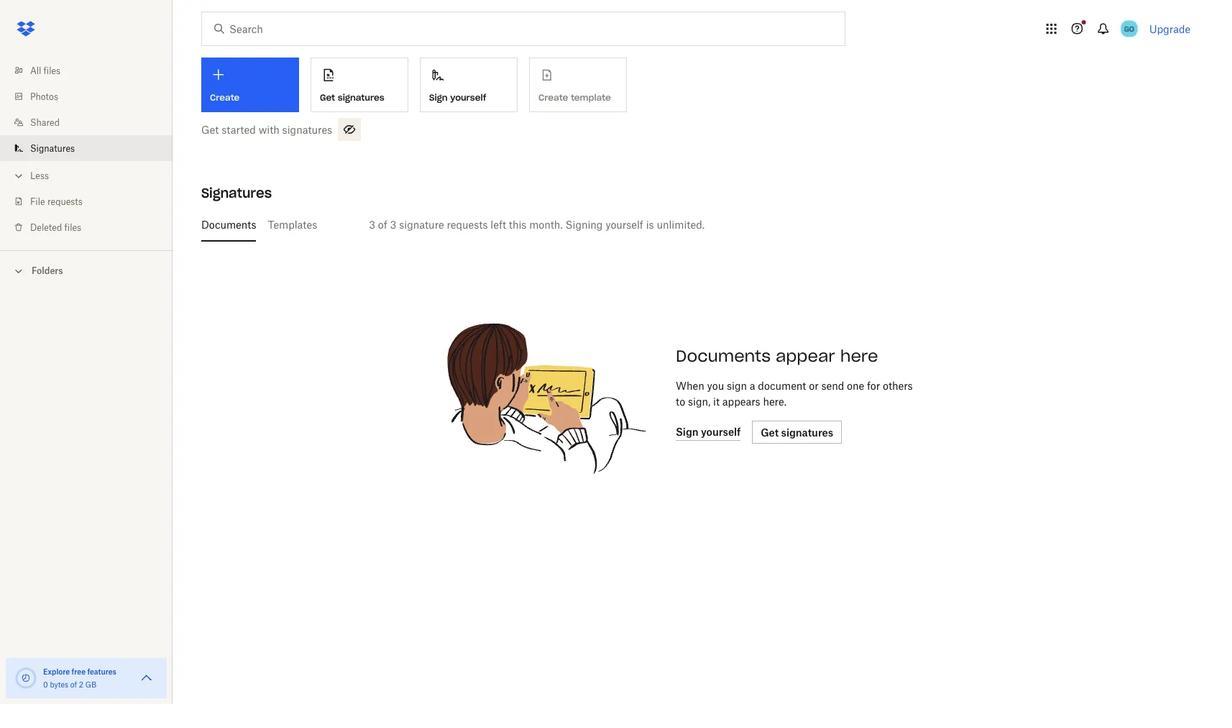 Task type: vqa. For each thing, say whether or not it's contained in the screenshot.
the bottommost Get
yes



Task type: describe. For each thing, give the bounding box(es) containing it.
less
[[30, 170, 49, 181]]

requests inside 'link'
[[47, 196, 83, 207]]

shared
[[30, 117, 60, 128]]

tab list containing documents
[[201, 207, 1186, 242]]

all files link
[[12, 58, 173, 83]]

documents appear here
[[676, 346, 879, 366]]

document
[[758, 379, 807, 392]]

free
[[72, 667, 86, 676]]

0 vertical spatial yourself
[[450, 92, 487, 103]]

to
[[676, 395, 686, 408]]

0 horizontal spatial get signatures button
[[311, 58, 409, 112]]

0 horizontal spatial get signatures
[[320, 92, 385, 103]]

quota usage element
[[14, 667, 37, 690]]

of inside explore free features 0 bytes of 2 gb
[[70, 680, 77, 689]]

deleted
[[30, 222, 62, 233]]

1 vertical spatial sign
[[676, 426, 699, 438]]

month.
[[530, 218, 563, 231]]

signing
[[566, 218, 603, 231]]

1 vertical spatial signatures
[[201, 185, 272, 201]]

list containing all files
[[0, 49, 173, 250]]

Search in folder "Dropbox" text field
[[229, 21, 816, 37]]

signatures inside list item
[[30, 143, 75, 154]]

left
[[491, 218, 506, 231]]

you
[[707, 379, 725, 392]]

gb
[[85, 680, 97, 689]]

here
[[841, 346, 879, 366]]

dropbox image
[[12, 14, 40, 43]]

files for deleted files
[[64, 222, 81, 233]]

deleted files link
[[12, 214, 173, 240]]

1 horizontal spatial sign yourself
[[676, 426, 741, 438]]

a
[[750, 379, 756, 392]]

2 vertical spatial yourself
[[701, 426, 741, 438]]

file requests
[[30, 196, 83, 207]]

upgrade
[[1150, 23, 1191, 35]]

get started with signatures
[[201, 123, 332, 136]]

3 of 3 signature requests left this month. signing yourself is unlimited.
[[369, 218, 705, 231]]

with
[[259, 123, 280, 136]]

unlimited.
[[657, 218, 705, 231]]

when
[[676, 379, 705, 392]]

signature
[[399, 218, 444, 231]]

file
[[30, 196, 45, 207]]

folders button
[[0, 260, 173, 281]]

explore
[[43, 667, 70, 676]]

less image
[[12, 169, 26, 183]]

2
[[79, 680, 83, 689]]

folders
[[32, 265, 63, 276]]

here.
[[764, 395, 787, 408]]

it
[[714, 395, 720, 408]]

deleted files
[[30, 222, 81, 233]]



Task type: locate. For each thing, give the bounding box(es) containing it.
started
[[222, 123, 256, 136]]

files for all files
[[44, 65, 61, 76]]

templates
[[268, 218, 317, 231]]

one
[[847, 379, 865, 392]]

1 vertical spatial get
[[201, 123, 219, 136]]

1 vertical spatial get signatures
[[761, 426, 834, 438]]

features
[[87, 667, 116, 676]]

files right all
[[44, 65, 61, 76]]

0 horizontal spatial yourself
[[450, 92, 487, 103]]

get signatures
[[320, 92, 385, 103], [761, 426, 834, 438]]

1 3 from the left
[[369, 218, 376, 231]]

2 horizontal spatial signatures
[[782, 426, 834, 438]]

3
[[369, 218, 376, 231], [390, 218, 397, 231]]

get up get started with signatures
[[320, 92, 335, 103]]

0 horizontal spatial signatures
[[282, 123, 332, 136]]

all files
[[30, 65, 61, 76]]

of inside tab list
[[378, 218, 388, 231]]

sign yourself button
[[420, 58, 518, 112], [676, 424, 741, 441]]

2 3 from the left
[[390, 218, 397, 231]]

get down here.
[[761, 426, 779, 438]]

files right deleted
[[64, 222, 81, 233]]

documents tab
[[201, 207, 256, 242]]

2 vertical spatial signatures
[[782, 426, 834, 438]]

sign yourself
[[429, 92, 487, 103], [676, 426, 741, 438]]

0 vertical spatial signatures
[[30, 143, 75, 154]]

explore free features 0 bytes of 2 gb
[[43, 667, 116, 689]]

documents up you
[[676, 346, 771, 366]]

0 horizontal spatial sign yourself button
[[420, 58, 518, 112]]

0 horizontal spatial signatures
[[30, 143, 75, 154]]

1 horizontal spatial files
[[64, 222, 81, 233]]

get
[[320, 92, 335, 103], [201, 123, 219, 136], [761, 426, 779, 438]]

0 horizontal spatial of
[[70, 680, 77, 689]]

0 horizontal spatial sign
[[429, 92, 448, 103]]

others
[[883, 379, 913, 392]]

go button
[[1118, 17, 1141, 40]]

0 vertical spatial documents
[[201, 218, 256, 231]]

get signatures button
[[311, 58, 409, 112], [753, 421, 842, 444]]

this
[[509, 218, 527, 231]]

1 horizontal spatial 3
[[390, 218, 397, 231]]

1 vertical spatial sign yourself button
[[676, 424, 741, 441]]

go
[[1125, 24, 1135, 33]]

1 horizontal spatial get
[[320, 92, 335, 103]]

create button
[[201, 58, 299, 112]]

0 horizontal spatial files
[[44, 65, 61, 76]]

0 vertical spatial of
[[378, 218, 388, 231]]

requests right file
[[47, 196, 83, 207]]

1 horizontal spatial of
[[378, 218, 388, 231]]

0 vertical spatial get
[[320, 92, 335, 103]]

when you sign a document or send one for others to sign, it appears here.
[[676, 379, 913, 408]]

0 horizontal spatial get
[[201, 123, 219, 136]]

templates tab
[[268, 207, 317, 242]]

0 horizontal spatial requests
[[47, 196, 83, 207]]

1 vertical spatial documents
[[676, 346, 771, 366]]

appears
[[723, 395, 761, 408]]

file requests link
[[12, 188, 173, 214]]

2 vertical spatial get
[[761, 426, 779, 438]]

requests left left
[[447, 218, 488, 231]]

appear
[[776, 346, 836, 366]]

signatures up documents tab
[[201, 185, 272, 201]]

create
[[210, 92, 240, 103]]

0 vertical spatial sign yourself button
[[420, 58, 518, 112]]

shared link
[[12, 109, 173, 135]]

0 horizontal spatial sign yourself
[[429, 92, 487, 103]]

documents inside tab list
[[201, 218, 256, 231]]

0 vertical spatial get signatures
[[320, 92, 385, 103]]

signatures list item
[[0, 135, 173, 161]]

1 horizontal spatial get signatures
[[761, 426, 834, 438]]

of
[[378, 218, 388, 231], [70, 680, 77, 689]]

tab list
[[201, 207, 1186, 242]]

photos link
[[12, 83, 173, 109]]

documents for documents appear here
[[676, 346, 771, 366]]

is
[[646, 218, 654, 231]]

1 vertical spatial files
[[64, 222, 81, 233]]

1 horizontal spatial sign
[[676, 426, 699, 438]]

requests inside tab list
[[447, 218, 488, 231]]

1 vertical spatial of
[[70, 680, 77, 689]]

1 horizontal spatial documents
[[676, 346, 771, 366]]

get left started
[[201, 123, 219, 136]]

0 horizontal spatial documents
[[201, 218, 256, 231]]

1 horizontal spatial signatures
[[201, 185, 272, 201]]

1 horizontal spatial requests
[[447, 218, 488, 231]]

0 vertical spatial requests
[[47, 196, 83, 207]]

1 vertical spatial get signatures button
[[753, 421, 842, 444]]

photos
[[30, 91, 58, 102]]

documents
[[201, 218, 256, 231], [676, 346, 771, 366]]

list
[[0, 49, 173, 250]]

sign
[[429, 92, 448, 103], [676, 426, 699, 438]]

1 vertical spatial yourself
[[606, 218, 644, 231]]

0
[[43, 680, 48, 689]]

0 vertical spatial files
[[44, 65, 61, 76]]

documents for documents
[[201, 218, 256, 231]]

of left 2
[[70, 680, 77, 689]]

upgrade link
[[1150, 23, 1191, 35]]

sign
[[727, 379, 747, 392]]

signatures link
[[12, 135, 173, 161]]

1 vertical spatial signatures
[[282, 123, 332, 136]]

signatures
[[338, 92, 385, 103], [282, 123, 332, 136], [782, 426, 834, 438]]

send
[[822, 379, 845, 392]]

0 vertical spatial get signatures button
[[311, 58, 409, 112]]

signatures down shared
[[30, 143, 75, 154]]

2 horizontal spatial get
[[761, 426, 779, 438]]

sign,
[[688, 395, 711, 408]]

2 horizontal spatial yourself
[[701, 426, 741, 438]]

1 vertical spatial requests
[[447, 218, 488, 231]]

for
[[868, 379, 881, 392]]

0 horizontal spatial 3
[[369, 218, 376, 231]]

documents left templates
[[201, 218, 256, 231]]

1 vertical spatial sign yourself
[[676, 426, 741, 438]]

requests
[[47, 196, 83, 207], [447, 218, 488, 231]]

1 horizontal spatial get signatures button
[[753, 421, 842, 444]]

1 horizontal spatial yourself
[[606, 218, 644, 231]]

bytes
[[50, 680, 68, 689]]

files
[[44, 65, 61, 76], [64, 222, 81, 233]]

1 horizontal spatial sign yourself button
[[676, 424, 741, 441]]

of left signature
[[378, 218, 388, 231]]

all
[[30, 65, 41, 76]]

signatures
[[30, 143, 75, 154], [201, 185, 272, 201]]

0 vertical spatial sign yourself
[[429, 92, 487, 103]]

0 vertical spatial signatures
[[338, 92, 385, 103]]

or
[[809, 379, 819, 392]]

0 vertical spatial sign
[[429, 92, 448, 103]]

1 horizontal spatial signatures
[[338, 92, 385, 103]]

yourself
[[450, 92, 487, 103], [606, 218, 644, 231], [701, 426, 741, 438]]



